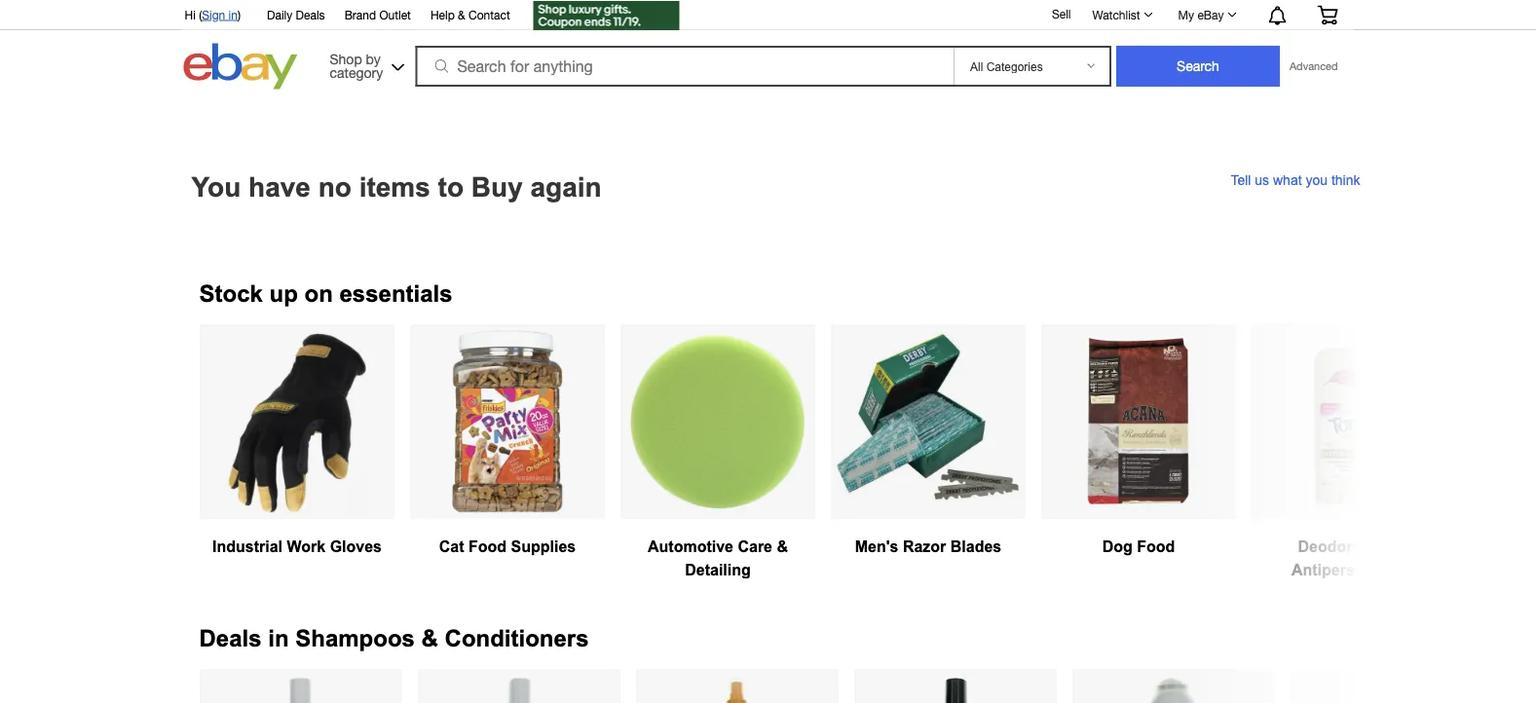 Task type: locate. For each thing, give the bounding box(es) containing it.
1 horizontal spatial deals
[[296, 8, 325, 21]]

work
[[286, 538, 325, 555]]

hi ( sign in )
[[185, 8, 241, 21]]

1 horizontal spatial in
[[268, 626, 289, 652]]

 image inside dog food link
[[1042, 326, 1235, 518]]

0 vertical spatial in
[[229, 8, 238, 21]]

deodorants & antiperspirants link
[[1252, 325, 1447, 579]]

brand outlet link
[[345, 5, 411, 26]]

Automotive Care & Detailing text field
[[620, 325, 815, 579]]

help & contact
[[431, 8, 510, 21]]

deodorants & antiperspirants
[[1292, 538, 1407, 579]]

essentials
[[340, 281, 453, 307]]

account navigation
[[174, 0, 1353, 33]]

& inside the help & contact link
[[458, 8, 465, 21]]

my ebay
[[1179, 8, 1224, 21]]

& right the care
[[777, 538, 788, 555]]

in
[[229, 8, 238, 21], [268, 626, 289, 652]]

automotive
[[648, 538, 733, 555]]

blades
[[950, 538, 1002, 555]]

(
[[199, 8, 202, 21]]

tell us what you think
[[1231, 172, 1361, 188]]

 image inside automotive care & detailing link
[[621, 326, 814, 518]]

tell us what you think link
[[1231, 172, 1361, 188]]

1 horizontal spatial food
[[1137, 538, 1175, 555]]

none submit inside shop by category banner
[[1117, 46, 1281, 87]]

Deodorants & Antiperspirants text field
[[1252, 325, 1447, 579]]

 image
[[226, 326, 367, 518], [411, 326, 604, 518], [621, 326, 814, 518], [832, 326, 1025, 518], [1042, 326, 1235, 518], [1293, 326, 1405, 518], [199, 670, 402, 704], [418, 670, 620, 704], [636, 670, 839, 704], [854, 670, 1057, 704], [1072, 670, 1275, 704], [1291, 670, 1493, 704]]

men's razor blades link
[[831, 325, 1026, 579]]

you have no items to buy again
[[191, 172, 602, 202]]

stock
[[199, 281, 263, 307]]

food right the cat
[[468, 538, 506, 555]]

conditioners
[[445, 626, 589, 652]]

shop by category banner
[[174, 0, 1353, 95]]

food
[[468, 538, 506, 555], [1137, 538, 1175, 555]]

industrial work gloves
[[212, 538, 382, 555]]

you
[[191, 172, 241, 202]]

shampoos
[[295, 626, 415, 652]]

deals down the industrial
[[199, 626, 262, 652]]

in inside account navigation
[[229, 8, 238, 21]]

gloves
[[330, 538, 382, 555]]

daily deals link
[[267, 5, 325, 26]]

1 food from the left
[[468, 538, 506, 555]]

men's razor blades
[[855, 538, 1002, 555]]

Cat Food Supplies text field
[[410, 325, 605, 579]]

in left shampoos
[[268, 626, 289, 652]]

dog food link
[[1041, 325, 1236, 579]]

 image inside cat food supplies "link"
[[411, 326, 604, 518]]

None submit
[[1117, 46, 1281, 87]]

0 vertical spatial deals
[[296, 8, 325, 21]]

you
[[1306, 172, 1328, 188]]

food inside "link"
[[468, 538, 506, 555]]

brand outlet
[[345, 8, 411, 21]]

0 horizontal spatial in
[[229, 8, 238, 21]]

& inside deodorants & antiperspirants
[[1389, 538, 1400, 555]]

2 food from the left
[[1137, 538, 1175, 555]]

outlet
[[379, 8, 411, 21]]

None text field
[[418, 670, 620, 704], [854, 670, 1057, 704], [418, 670, 620, 704], [854, 670, 1057, 704]]

& up 'antiperspirants'
[[1389, 538, 1400, 555]]

&
[[458, 8, 465, 21], [777, 538, 788, 555], [1389, 538, 1400, 555], [422, 626, 438, 652]]

watchlist
[[1093, 8, 1141, 21]]

automotive care & detailing
[[648, 538, 788, 579]]

& inside automotive care & detailing
[[777, 538, 788, 555]]

shop by category
[[330, 51, 383, 80]]

items
[[359, 172, 431, 202]]

None text field
[[199, 670, 402, 704], [636, 670, 839, 704], [1072, 670, 1275, 704], [1291, 670, 1493, 704], [199, 670, 402, 704], [636, 670, 839, 704], [1072, 670, 1275, 704], [1291, 670, 1493, 704]]

1 vertical spatial deals
[[199, 626, 262, 652]]

sell
[[1052, 7, 1071, 21]]

deals right daily
[[296, 8, 325, 21]]

supplies
[[511, 538, 576, 555]]

cat food supplies link
[[410, 325, 605, 579]]

category
[[330, 64, 383, 80]]

cat food supplies
[[439, 538, 576, 555]]

watchlist link
[[1082, 3, 1162, 26]]

what
[[1274, 172, 1303, 188]]

food right dog
[[1137, 538, 1175, 555]]

on
[[305, 281, 333, 307]]

ebay
[[1198, 8, 1224, 21]]

help & contact link
[[431, 5, 510, 26]]

deals
[[296, 8, 325, 21], [199, 626, 262, 652]]

my
[[1179, 8, 1195, 21]]

tell
[[1231, 172, 1252, 188]]

0 horizontal spatial food
[[468, 538, 506, 555]]

food for dog
[[1137, 538, 1175, 555]]

in right sign
[[229, 8, 238, 21]]

& right help
[[458, 8, 465, 21]]



Task type: vqa. For each thing, say whether or not it's contained in the screenshot.
"HEAVY" to the bottom
no



Task type: describe. For each thing, give the bounding box(es) containing it.
think
[[1332, 172, 1361, 188]]

by
[[366, 51, 381, 67]]

get the coupon image
[[534, 1, 680, 30]]

sell link
[[1044, 7, 1080, 21]]

cat
[[439, 538, 464, 555]]

razor
[[903, 538, 946, 555]]

buy
[[471, 172, 523, 202]]

men's
[[855, 538, 898, 555]]

sign
[[202, 8, 225, 21]]

us
[[1256, 172, 1270, 188]]

Men's Razor Blades text field
[[831, 325, 1026, 579]]

1 vertical spatial in
[[268, 626, 289, 652]]

dog food
[[1102, 538, 1175, 555]]

& right shampoos
[[422, 626, 438, 652]]

care
[[738, 538, 772, 555]]

hi
[[185, 8, 196, 21]]

industrial work gloves link
[[199, 325, 394, 579]]

brand
[[345, 8, 376, 21]]

Industrial Work Gloves text field
[[199, 325, 394, 579]]

Search for anything text field
[[419, 48, 950, 85]]

have
[[249, 172, 311, 202]]

)
[[238, 8, 241, 21]]

food for cat
[[468, 538, 506, 555]]

antiperspirants
[[1292, 561, 1407, 579]]

Dog Food text field
[[1041, 325, 1236, 579]]

deals in shampoos & conditioners
[[199, 626, 589, 652]]

deodorants
[[1298, 538, 1385, 555]]

0 horizontal spatial deals
[[199, 626, 262, 652]]

daily deals
[[267, 8, 325, 21]]

stock up on essentials
[[199, 281, 453, 307]]

industrial
[[212, 538, 282, 555]]

 image inside industrial work gloves link
[[226, 326, 367, 518]]

 image inside men's razor blades link
[[832, 326, 1025, 518]]

again
[[531, 172, 602, 202]]

contact
[[469, 8, 510, 21]]

daily
[[267, 8, 293, 21]]

no
[[318, 172, 352, 202]]

help
[[431, 8, 455, 21]]

your shopping cart image
[[1317, 5, 1339, 25]]

 image inside deodorants & antiperspirants link
[[1293, 326, 1405, 518]]

shop
[[330, 51, 362, 67]]

automotive care & detailing link
[[620, 325, 815, 579]]

shop by category button
[[321, 43, 409, 85]]

up
[[269, 281, 298, 307]]

sign in link
[[202, 8, 238, 21]]

to
[[438, 172, 464, 202]]

advanced
[[1290, 60, 1339, 73]]

advanced link
[[1281, 47, 1348, 86]]

detailing
[[685, 561, 751, 579]]

dog
[[1102, 538, 1133, 555]]

deals inside account navigation
[[296, 8, 325, 21]]

my ebay link
[[1168, 3, 1246, 26]]



